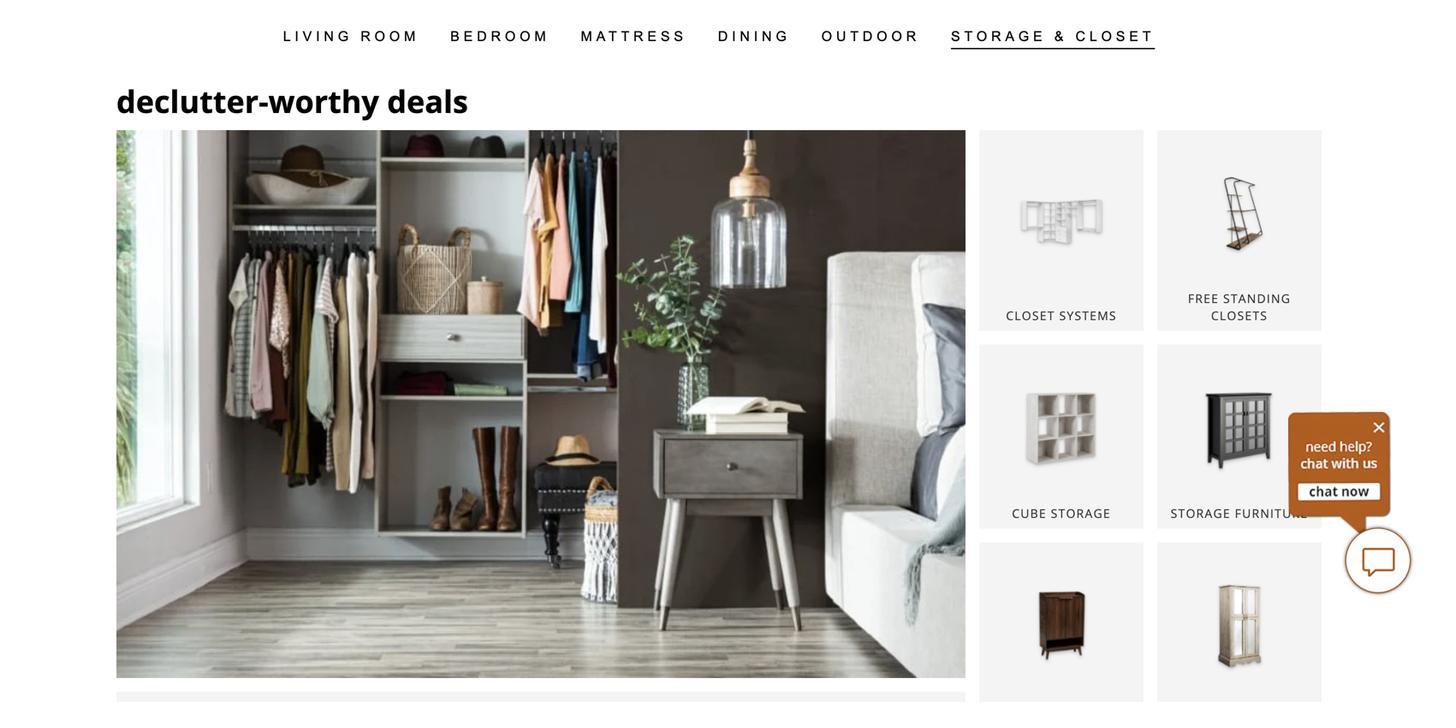 Task type: vqa. For each thing, say whether or not it's contained in the screenshot.
Ratings
no



Task type: describe. For each thing, give the bounding box(es) containing it.
storage
[[951, 29, 1047, 44]]

mattress
[[581, 29, 687, 44]]

cube
[[1012, 505, 1047, 521]]

storage furniture link
[[1158, 345, 1322, 529]]

dining
[[718, 29, 791, 44]]

living
[[283, 29, 353, 44]]

free
[[1188, 290, 1219, 307]]

room
[[361, 29, 420, 44]]

outdoor
[[822, 29, 921, 44]]

dining button
[[713, 15, 796, 58]]

closet
[[1006, 308, 1055, 324]]

worthy
[[269, 80, 379, 122]]

declutter-
[[116, 80, 269, 122]]

1 storage from the left
[[1051, 505, 1111, 521]]

living room button
[[278, 15, 425, 58]]

bedroom button
[[445, 15, 555, 58]]

&
[[1055, 29, 1068, 44]]

furniture
[[1235, 505, 1309, 521]]

storage & closet button
[[946, 15, 1161, 58]]



Task type: locate. For each thing, give the bounding box(es) containing it.
living room
[[283, 29, 420, 44]]

bedroom
[[451, 29, 550, 44]]

storage furniture
[[1171, 505, 1309, 521]]

1 horizontal spatial storage
[[1171, 505, 1231, 521]]

storage left furniture
[[1171, 505, 1231, 521]]

cube storage
[[1012, 505, 1111, 521]]

free standing closets link
[[1158, 130, 1322, 331]]

storage right cube
[[1051, 505, 1111, 521]]

closet systems link
[[980, 130, 1144, 331]]

closets
[[1212, 308, 1268, 324]]

deals
[[387, 80, 468, 122]]

storage & closet
[[951, 29, 1155, 44]]

standing
[[1224, 290, 1291, 307]]

free standing closets
[[1188, 290, 1291, 324]]

0 horizontal spatial storage
[[1051, 505, 1111, 521]]

2 storage from the left
[[1171, 505, 1231, 521]]

chat bubble mobile view image
[[1344, 527, 1413, 595]]

systems
[[1060, 308, 1117, 324]]

declutter-worthy deals
[[116, 80, 468, 122]]

closet systems
[[1006, 308, 1117, 324]]

dialogue message for liveperson image
[[1289, 412, 1392, 535]]

cube storage link
[[980, 345, 1144, 529]]

closet
[[1076, 29, 1155, 44]]

mattress button
[[576, 15, 693, 58]]

outdoor button
[[817, 15, 926, 58]]

storage
[[1051, 505, 1111, 521], [1171, 505, 1231, 521]]



